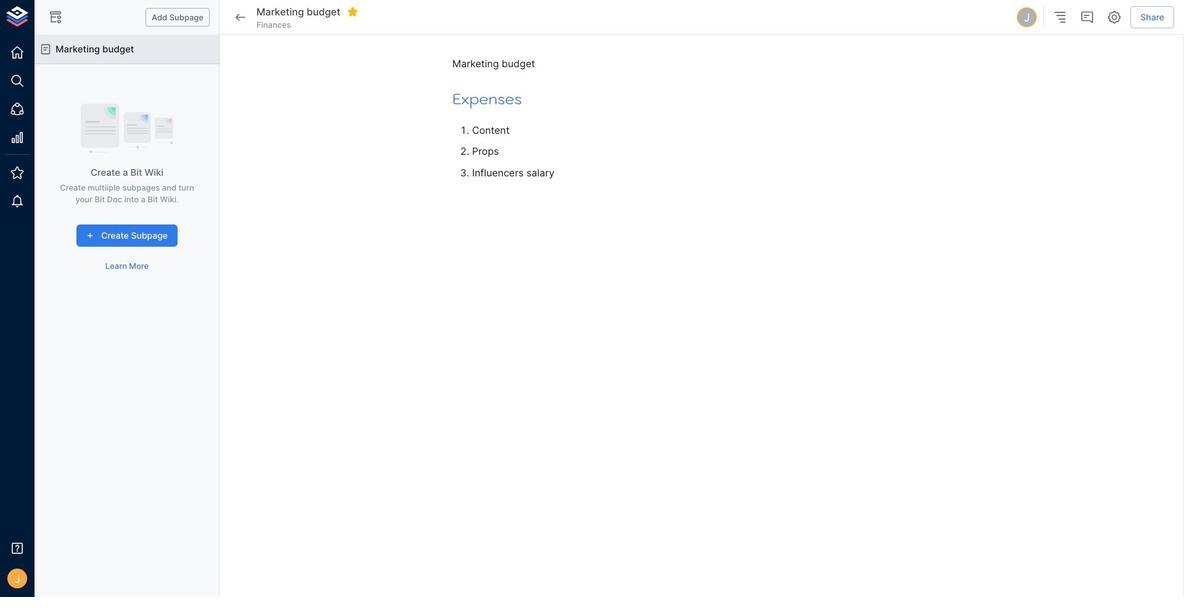 Task type: vqa. For each thing, say whether or not it's contained in the screenshot.
"Settings" icon on the top right of the page
yes



Task type: describe. For each thing, give the bounding box(es) containing it.
go back image
[[233, 10, 248, 25]]

hide wiki image
[[48, 10, 63, 25]]

table of contents image
[[1053, 10, 1068, 25]]



Task type: locate. For each thing, give the bounding box(es) containing it.
remove favorite image
[[347, 6, 358, 17]]

settings image
[[1108, 10, 1122, 25]]

comments image
[[1080, 10, 1095, 25]]



